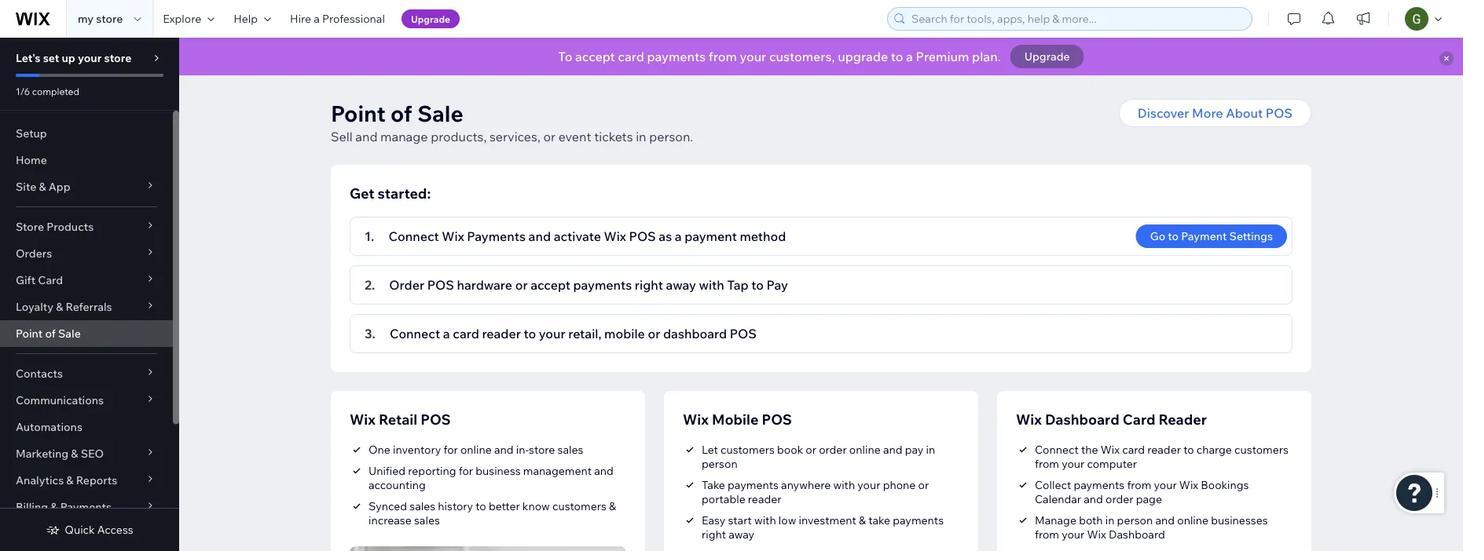 Task type: describe. For each thing, give the bounding box(es) containing it.
of for point of sale sell and manage products, services, or event tickets in person.
[[391, 99, 413, 127]]

quick access button
[[46, 524, 133, 538]]

setup
[[16, 127, 47, 140]]

customers inside connect the wix card reader to charge customers from your computer collect payments from your wix bookings calendar and order page manage both in person and online businesses from your wix dashboard
[[1235, 443, 1289, 457]]

charge
[[1197, 443, 1233, 457]]

loyalty & referrals
[[16, 300, 112, 314]]

order inside connect the wix card reader to charge customers from your computer collect payments from your wix bookings calendar and order page manage both in person and online businesses from your wix dashboard
[[1106, 493, 1134, 507]]

1 horizontal spatial card
[[1123, 411, 1156, 428]]

order
[[389, 278, 425, 293]]

one
[[369, 443, 391, 457]]

and left in-
[[494, 443, 514, 457]]

pay
[[905, 443, 924, 457]]

payments for &
[[60, 501, 112, 515]]

& for payments
[[51, 501, 58, 515]]

1/6
[[16, 85, 30, 97]]

wix up let
[[683, 411, 709, 428]]

loyalty & referrals button
[[0, 294, 173, 321]]

point of sale sell and manage products, services, or event tickets in person.
[[331, 99, 694, 145]]

to inside alert
[[891, 49, 904, 64]]

gift card
[[16, 274, 63, 287]]

1 vertical spatial for
[[459, 465, 473, 478]]

let
[[702, 443, 718, 457]]

investment
[[799, 514, 857, 528]]

help
[[234, 12, 258, 26]]

unified
[[369, 465, 406, 478]]

plan.
[[973, 49, 1001, 64]]

to accept card payments from your customers, upgrade to a premium plan.
[[558, 49, 1001, 64]]

anywhere
[[781, 479, 831, 493]]

hardware
[[457, 278, 513, 293]]

card inside popup button
[[38, 274, 63, 287]]

wix up collect
[[1017, 411, 1042, 428]]

your down the
[[1062, 458, 1085, 471]]

online inside let customers book or order online and pay in person take payments anywhere with your phone or portable reader easy start with low investment & take payments right away
[[850, 443, 881, 457]]

businesses
[[1212, 514, 1269, 528]]

1
[[365, 229, 371, 245]]

dashboard
[[664, 326, 727, 342]]

discover more about pos button
[[1119, 99, 1312, 127]]

get
[[350, 184, 375, 202]]

store inside one inventory for online and in-store sales unified reporting for business management and accounting synced sales history to better know customers & increase sales
[[529, 443, 555, 457]]

upgrade for upgrade "button" in the alert
[[1025, 50, 1071, 63]]

orders
[[16, 247, 52, 261]]

or right mobile in the bottom of the page
[[648, 326, 661, 342]]

pos inside button
[[1266, 105, 1293, 121]]

business
[[476, 465, 521, 478]]

history
[[438, 500, 473, 514]]

one inventory for online and in-store sales unified reporting for business management and accounting synced sales history to better know customers & increase sales
[[369, 443, 616, 528]]

reader inside let customers book or order online and pay in person take payments anywhere with your phone or portable reader easy start with low investment & take payments right away
[[748, 493, 782, 507]]

dashboard inside connect the wix card reader to charge customers from your computer collect payments from your wix bookings calendar and order page manage both in person and online businesses from your wix dashboard
[[1109, 528, 1166, 542]]

increase
[[369, 514, 412, 528]]

payments inside to accept card payments from your customers, upgrade to a premium plan. alert
[[647, 49, 706, 64]]

payment
[[1182, 230, 1228, 243]]

& for reports
[[66, 474, 74, 488]]

of for point of sale
[[45, 327, 56, 341]]

site & app
[[16, 180, 70, 194]]

pos left as
[[629, 229, 656, 245]]

a inside alert
[[907, 49, 913, 64]]

connect inside connect the wix card reader to charge customers from your computer collect payments from your wix bookings calendar and order page manage both in person and online businesses from your wix dashboard
[[1035, 443, 1079, 457]]

in-
[[516, 443, 529, 457]]

go to payment settings button
[[1137, 225, 1288, 248]]

point for point of sale sell and manage products, services, or event tickets in person.
[[331, 99, 386, 127]]

your down manage
[[1062, 528, 1085, 542]]

and inside let customers book or order online and pay in person take payments anywhere with your phone or portable reader easy start with low investment & take payments right away
[[884, 443, 903, 457]]

automations
[[16, 421, 82, 434]]

hire a professional link
[[281, 0, 395, 38]]

setup link
[[0, 120, 173, 147]]

marketing & seo button
[[0, 441, 173, 468]]

online inside connect the wix card reader to charge customers from your computer collect payments from your wix bookings calendar and order page manage both in person and online businesses from your wix dashboard
[[1178, 514, 1209, 528]]

in inside point of sale sell and manage products, services, or event tickets in person.
[[636, 129, 647, 145]]

Search for tools, apps, help & more... field
[[907, 8, 1248, 30]]

0 vertical spatial upgrade button
[[402, 9, 460, 28]]

0 vertical spatial dashboard
[[1046, 411, 1120, 428]]

sidebar element
[[0, 38, 179, 552]]

sell
[[331, 129, 353, 145]]

card inside connect the wix card reader to charge customers from your computer collect payments from your wix bookings calendar and order page manage both in person and online businesses from your wix dashboard
[[1123, 443, 1146, 457]]

wix mobile pos
[[683, 411, 792, 428]]

0 horizontal spatial accept
[[531, 278, 571, 293]]

upgrade for the top upgrade "button"
[[411, 13, 451, 25]]

start
[[728, 514, 752, 528]]

management
[[523, 465, 592, 478]]

pay
[[767, 278, 788, 293]]

wix retail pos
[[350, 411, 451, 428]]

your inside alert
[[740, 49, 767, 64]]

help button
[[224, 0, 281, 38]]

or right hardware on the bottom of the page
[[515, 278, 528, 293]]

hire
[[290, 12, 311, 26]]

let customers book or order online and pay in person take payments anywhere with your phone or portable reader easy start with low investment & take payments right away
[[702, 443, 944, 542]]

store
[[16, 220, 44, 234]]

pos right the dashboard
[[730, 326, 757, 342]]

gift
[[16, 274, 36, 287]]

or right book
[[806, 443, 817, 457]]

analytics & reports button
[[0, 468, 173, 495]]

as
[[659, 229, 672, 245]]

3
[[365, 326, 372, 342]]

billing & payments button
[[0, 495, 173, 521]]

low
[[779, 514, 797, 528]]

accept inside alert
[[575, 49, 615, 64]]

method
[[740, 229, 786, 245]]

a right hire
[[314, 12, 320, 26]]

wix up hardware on the bottom of the page
[[442, 229, 464, 245]]

page
[[1137, 493, 1163, 507]]

pos right the order
[[427, 278, 454, 293]]

connect a card reader to your retail, mobile or dashboard pos
[[390, 326, 757, 342]]

take
[[702, 479, 726, 493]]

easy
[[702, 514, 726, 528]]

to inside button
[[1168, 230, 1179, 243]]

accounting
[[369, 479, 426, 493]]

online inside one inventory for online and in-store sales unified reporting for business management and accounting synced sales history to better know customers & increase sales
[[461, 443, 492, 457]]

or inside point of sale sell and manage products, services, or event tickets in person.
[[544, 129, 556, 145]]

0 vertical spatial sales
[[558, 443, 584, 457]]

quick
[[65, 524, 95, 537]]

to
[[558, 49, 573, 64]]

customers,
[[770, 49, 835, 64]]

1 vertical spatial sales
[[410, 500, 436, 514]]

automations link
[[0, 414, 173, 441]]

event
[[559, 129, 592, 145]]

mobile
[[712, 411, 759, 428]]

discover
[[1138, 105, 1190, 121]]

tickets
[[594, 129, 633, 145]]

more
[[1193, 105, 1224, 121]]

mobile
[[605, 326, 645, 342]]

. for 3
[[372, 326, 376, 342]]

site
[[16, 180, 36, 194]]

book
[[778, 443, 804, 457]]

order pos hardware or accept payments right away with tap to pay
[[389, 278, 788, 293]]

to right 'tap' on the bottom of the page
[[752, 278, 764, 293]]

app
[[49, 180, 70, 194]]

card for a
[[453, 326, 479, 342]]

communications button
[[0, 388, 173, 414]]

or right the "phone" on the bottom of the page
[[919, 479, 929, 493]]

and up both on the right of page
[[1084, 493, 1104, 507]]

payments for wix
[[467, 229, 526, 245]]

wix right activate
[[604, 229, 627, 245]]

reader inside connect the wix card reader to charge customers from your computer collect payments from your wix bookings calendar and order page manage both in person and online businesses from your wix dashboard
[[1148, 443, 1182, 457]]

a right 3 .
[[443, 326, 450, 342]]



Task type: locate. For each thing, give the bounding box(es) containing it.
2 horizontal spatial online
[[1178, 514, 1209, 528]]

pos up book
[[762, 411, 792, 428]]

payments up hardware on the bottom of the page
[[467, 229, 526, 245]]

hire a professional
[[290, 12, 385, 26]]

your up page
[[1155, 479, 1177, 493]]

2 vertical spatial .
[[372, 326, 376, 342]]

sale up products, at the top of page
[[418, 99, 464, 127]]

in right both on the right of page
[[1106, 514, 1115, 528]]

0 horizontal spatial person
[[702, 458, 738, 471]]

& for seo
[[71, 447, 78, 461]]

1 horizontal spatial order
[[1106, 493, 1134, 507]]

store up management
[[529, 443, 555, 457]]

referrals
[[66, 300, 112, 314]]

point
[[331, 99, 386, 127], [16, 327, 43, 341]]

& right loyalty
[[56, 300, 63, 314]]

card
[[618, 49, 645, 64], [453, 326, 479, 342], [1123, 443, 1146, 457]]

0 vertical spatial with
[[699, 278, 725, 293]]

.
[[371, 229, 375, 245], [372, 278, 375, 293], [372, 326, 376, 342]]

away inside let customers book or order online and pay in person take payments anywhere with your phone or portable reader easy start with low investment & take payments right away
[[729, 528, 755, 542]]

1 horizontal spatial customers
[[721, 443, 775, 457]]

1 vertical spatial accept
[[531, 278, 571, 293]]

1 vertical spatial right
[[702, 528, 726, 542]]

of up manage
[[391, 99, 413, 127]]

0 vertical spatial order
[[819, 443, 847, 457]]

store down the my store
[[104, 51, 132, 65]]

1 vertical spatial of
[[45, 327, 56, 341]]

1 horizontal spatial away
[[729, 528, 755, 542]]

get started:
[[350, 184, 431, 202]]

communications
[[16, 394, 104, 408]]

& left reports
[[66, 474, 74, 488]]

store inside sidebar "element"
[[104, 51, 132, 65]]

online left pay
[[850, 443, 881, 457]]

0 vertical spatial store
[[96, 12, 123, 26]]

0 vertical spatial person
[[702, 458, 738, 471]]

1 vertical spatial upgrade button
[[1011, 45, 1085, 68]]

customers down wix mobile pos
[[721, 443, 775, 457]]

or left event
[[544, 129, 556, 145]]

0 vertical spatial accept
[[575, 49, 615, 64]]

a right as
[[675, 229, 682, 245]]

point for point of sale
[[16, 327, 43, 341]]

reader down hardware on the bottom of the page
[[482, 326, 521, 342]]

0 horizontal spatial of
[[45, 327, 56, 341]]

connect wix payments and activate wix pos as a payment method
[[389, 229, 786, 245]]

your inside let customers book or order online and pay in person take payments anywhere with your phone or portable reader easy start with low investment & take payments right away
[[858, 479, 881, 493]]

upgrade
[[411, 13, 451, 25], [1025, 50, 1071, 63]]

site & app button
[[0, 174, 173, 200]]

card right gift
[[38, 274, 63, 287]]

0 horizontal spatial customers
[[553, 500, 607, 514]]

1 horizontal spatial sale
[[418, 99, 464, 127]]

payments up 'quick access' button
[[60, 501, 112, 515]]

. for 1
[[371, 229, 375, 245]]

upgrade button right professional
[[402, 9, 460, 28]]

right
[[635, 278, 663, 293], [702, 528, 726, 542]]

away up the dashboard
[[666, 278, 696, 293]]

0 horizontal spatial in
[[636, 129, 647, 145]]

card down hardware on the bottom of the page
[[453, 326, 479, 342]]

my store
[[78, 12, 123, 26]]

reports
[[76, 474, 117, 488]]

1 vertical spatial point
[[16, 327, 43, 341]]

0 vertical spatial for
[[444, 443, 458, 457]]

0 horizontal spatial reader
[[482, 326, 521, 342]]

1 vertical spatial connect
[[390, 326, 440, 342]]

connect the wix card reader to charge customers from your computer collect payments from your wix bookings calendar and order page manage both in person and online businesses from your wix dashboard
[[1035, 443, 1289, 542]]

1 vertical spatial order
[[1106, 493, 1134, 507]]

1 horizontal spatial upgrade button
[[1011, 45, 1085, 68]]

card right the to
[[618, 49, 645, 64]]

2 horizontal spatial with
[[834, 479, 856, 493]]

0 horizontal spatial payments
[[60, 501, 112, 515]]

& right site
[[39, 180, 46, 194]]

and right "sell"
[[356, 129, 378, 145]]

sales left history on the bottom left of the page
[[410, 500, 436, 514]]

sales down history on the bottom left of the page
[[414, 514, 440, 528]]

accept
[[575, 49, 615, 64], [531, 278, 571, 293]]

& for app
[[39, 180, 46, 194]]

card for accept
[[618, 49, 645, 64]]

1 horizontal spatial with
[[755, 514, 776, 528]]

completed
[[32, 85, 79, 97]]

point inside sidebar "element"
[[16, 327, 43, 341]]

your left retail,
[[539, 326, 566, 342]]

your right "up"
[[78, 51, 102, 65]]

and left pay
[[884, 443, 903, 457]]

customers down management
[[553, 500, 607, 514]]

order inside let customers book or order online and pay in person take payments anywhere with your phone or portable reader easy start with low investment & take payments right away
[[819, 443, 847, 457]]

online left businesses
[[1178, 514, 1209, 528]]

to left better
[[476, 500, 486, 514]]

0 vertical spatial payments
[[467, 229, 526, 245]]

to accept card payments from your customers, upgrade to a premium plan. alert
[[179, 38, 1464, 75]]

1 horizontal spatial accept
[[575, 49, 615, 64]]

. left the order
[[372, 278, 375, 293]]

about
[[1227, 105, 1264, 121]]

3 .
[[365, 326, 376, 342]]

my
[[78, 12, 94, 26]]

a left premium
[[907, 49, 913, 64]]

0 vertical spatial upgrade
[[411, 13, 451, 25]]

your inside sidebar "element"
[[78, 51, 102, 65]]

1 horizontal spatial card
[[618, 49, 645, 64]]

2 .
[[365, 278, 375, 293]]

2 vertical spatial store
[[529, 443, 555, 457]]

to inside one inventory for online and in-store sales unified reporting for business management and accounting synced sales history to better know customers & increase sales
[[476, 500, 486, 514]]

0 horizontal spatial away
[[666, 278, 696, 293]]

2 vertical spatial card
[[1123, 443, 1146, 457]]

point down loyalty
[[16, 327, 43, 341]]

to left charge
[[1184, 443, 1195, 457]]

0 vertical spatial card
[[38, 274, 63, 287]]

& right know
[[609, 500, 616, 514]]

or
[[544, 129, 556, 145], [515, 278, 528, 293], [648, 326, 661, 342], [806, 443, 817, 457], [919, 479, 929, 493]]

gift card button
[[0, 267, 173, 294]]

1 horizontal spatial online
[[850, 443, 881, 457]]

customers right charge
[[1235, 443, 1289, 457]]

premium
[[916, 49, 970, 64]]

2 vertical spatial in
[[1106, 514, 1115, 528]]

0 horizontal spatial online
[[461, 443, 492, 457]]

1 horizontal spatial of
[[391, 99, 413, 127]]

1 .
[[365, 229, 375, 245]]

wix down both on the right of page
[[1088, 528, 1107, 542]]

sales up management
[[558, 443, 584, 457]]

dashboard up the
[[1046, 411, 1120, 428]]

1 horizontal spatial reader
[[748, 493, 782, 507]]

1 horizontal spatial in
[[926, 443, 936, 457]]

0 horizontal spatial point
[[16, 327, 43, 341]]

& inside dropdown button
[[71, 447, 78, 461]]

payments inside billing & payments popup button
[[60, 501, 112, 515]]

2 horizontal spatial card
[[1123, 443, 1146, 457]]

in inside let customers book or order online and pay in person take payments anywhere with your phone or portable reader easy start with low investment & take payments right away
[[926, 443, 936, 457]]

access
[[97, 524, 133, 537]]

person inside let customers book or order online and pay in person take payments anywhere with your phone or portable reader easy start with low investment & take payments right away
[[702, 458, 738, 471]]

analytics
[[16, 474, 64, 488]]

pos
[[1266, 105, 1293, 121], [629, 229, 656, 245], [427, 278, 454, 293], [730, 326, 757, 342], [421, 411, 451, 428], [762, 411, 792, 428]]

synced
[[369, 500, 407, 514]]

right down as
[[635, 278, 663, 293]]

quick access
[[65, 524, 133, 537]]

with right anywhere
[[834, 479, 856, 493]]

sale for point of sale sell and manage products, services, or event tickets in person.
[[418, 99, 464, 127]]

manage
[[381, 129, 428, 145]]

1 horizontal spatial point
[[331, 99, 386, 127]]

payment
[[685, 229, 737, 245]]

reader up low
[[748, 493, 782, 507]]

1/6 completed
[[16, 85, 79, 97]]

collect
[[1035, 479, 1072, 493]]

set
[[43, 51, 59, 65]]

upgrade right professional
[[411, 13, 451, 25]]

analytics & reports
[[16, 474, 117, 488]]

pos right "about"
[[1266, 105, 1293, 121]]

2 horizontal spatial in
[[1106, 514, 1115, 528]]

2 vertical spatial with
[[755, 514, 776, 528]]

person inside connect the wix card reader to charge customers from your computer collect payments from your wix bookings calendar and order page manage both in person and online businesses from your wix dashboard
[[1118, 514, 1154, 528]]

billing & payments
[[16, 501, 112, 515]]

store right my
[[96, 12, 123, 26]]

1 vertical spatial payments
[[60, 501, 112, 515]]

your
[[740, 49, 767, 64], [78, 51, 102, 65], [539, 326, 566, 342], [1062, 458, 1085, 471], [858, 479, 881, 493], [1155, 479, 1177, 493], [1062, 528, 1085, 542]]

reporting
[[408, 465, 456, 478]]

to inside connect the wix card reader to charge customers from your computer collect payments from your wix bookings calendar and order page manage both in person and online businesses from your wix dashboard
[[1184, 443, 1195, 457]]

bookings
[[1201, 479, 1250, 493]]

right inside let customers book or order online and pay in person take payments anywhere with your phone or portable reader easy start with low investment & take payments right away
[[702, 528, 726, 542]]

store
[[96, 12, 123, 26], [104, 51, 132, 65], [529, 443, 555, 457]]

your left customers,
[[740, 49, 767, 64]]

. down 2 .
[[372, 326, 376, 342]]

2 horizontal spatial reader
[[1148, 443, 1182, 457]]

. for 2
[[372, 278, 375, 293]]

connect right 3 .
[[390, 326, 440, 342]]

connect for connect wix payments and activate wix pos as a payment method
[[389, 229, 439, 245]]

wix left bookings at the bottom
[[1180, 479, 1199, 493]]

& inside one inventory for online and in-store sales unified reporting for business management and accounting synced sales history to better know customers & increase sales
[[609, 500, 616, 514]]

1 horizontal spatial for
[[459, 465, 473, 478]]

in inside connect the wix card reader to charge customers from your computer collect payments from your wix bookings calendar and order page manage both in person and online businesses from your wix dashboard
[[1106, 514, 1115, 528]]

card left reader
[[1123, 411, 1156, 428]]

1 horizontal spatial upgrade
[[1025, 50, 1071, 63]]

upgrade button inside alert
[[1011, 45, 1085, 68]]

& left take
[[859, 514, 866, 528]]

know
[[523, 500, 550, 514]]

2 vertical spatial connect
[[1035, 443, 1079, 457]]

with left low
[[755, 514, 776, 528]]

0 vertical spatial point
[[331, 99, 386, 127]]

point inside point of sale sell and manage products, services, or event tickets in person.
[[331, 99, 386, 127]]

card up computer
[[1123, 443, 1146, 457]]

pos up inventory
[[421, 411, 451, 428]]

0 horizontal spatial order
[[819, 443, 847, 457]]

1 vertical spatial card
[[1123, 411, 1156, 428]]

and inside point of sale sell and manage products, services, or event tickets in person.
[[356, 129, 378, 145]]

dashboard down page
[[1109, 528, 1166, 542]]

person down let
[[702, 458, 738, 471]]

person.
[[649, 129, 694, 145]]

up
[[62, 51, 75, 65]]

sale for point of sale
[[58, 327, 81, 341]]

sales
[[558, 443, 584, 457], [410, 500, 436, 514], [414, 514, 440, 528]]

take
[[869, 514, 891, 528]]

0 vertical spatial of
[[391, 99, 413, 127]]

products,
[[431, 129, 487, 145]]

let's set up your store
[[16, 51, 132, 65]]

0 horizontal spatial card
[[453, 326, 479, 342]]

calendar
[[1035, 493, 1082, 507]]

settings
[[1230, 230, 1274, 243]]

1 vertical spatial in
[[926, 443, 936, 457]]

1 vertical spatial dashboard
[[1109, 528, 1166, 542]]

upgrade
[[838, 49, 889, 64]]

with left 'tap' on the bottom of the page
[[699, 278, 725, 293]]

0 vertical spatial in
[[636, 129, 647, 145]]

card
[[38, 274, 63, 287], [1123, 411, 1156, 428]]

point of sale link
[[0, 321, 173, 347]]

billing
[[16, 501, 48, 515]]

reader
[[1159, 411, 1207, 428]]

customers inside one inventory for online and in-store sales unified reporting for business management and accounting synced sales history to better know customers & increase sales
[[553, 500, 607, 514]]

0 vertical spatial reader
[[482, 326, 521, 342]]

upgrade down search for tools, apps, help & more... field
[[1025, 50, 1071, 63]]

wix up one
[[350, 411, 376, 428]]

2 horizontal spatial customers
[[1235, 443, 1289, 457]]

loyalty
[[16, 300, 53, 314]]

a
[[314, 12, 320, 26], [907, 49, 913, 64], [675, 229, 682, 245], [443, 326, 450, 342]]

inventory
[[393, 443, 441, 457]]

1 horizontal spatial person
[[1118, 514, 1154, 528]]

for left business
[[459, 465, 473, 478]]

of
[[391, 99, 413, 127], [45, 327, 56, 341]]

order right book
[[819, 443, 847, 457]]

sale down the loyalty & referrals
[[58, 327, 81, 341]]

0 horizontal spatial upgrade
[[411, 13, 451, 25]]

payments inside connect the wix card reader to charge customers from your computer collect payments from your wix bookings calendar and order page manage both in person and online businesses from your wix dashboard
[[1074, 479, 1125, 493]]

from inside alert
[[709, 49, 737, 64]]

. down get
[[371, 229, 375, 245]]

sale inside sidebar "element"
[[58, 327, 81, 341]]

better
[[489, 500, 520, 514]]

2 vertical spatial sales
[[414, 514, 440, 528]]

phone
[[883, 479, 916, 493]]

contacts button
[[0, 361, 173, 388]]

to right go
[[1168, 230, 1179, 243]]

accept up the "connect a card reader to your retail, mobile or dashboard pos"
[[531, 278, 571, 293]]

home
[[16, 153, 47, 167]]

tap
[[728, 278, 749, 293]]

online up business
[[461, 443, 492, 457]]

& left seo in the left bottom of the page
[[71, 447, 78, 461]]

of down the loyalty & referrals
[[45, 327, 56, 341]]

for up reporting
[[444, 443, 458, 457]]

professional
[[322, 12, 385, 26]]

reader down reader
[[1148, 443, 1182, 457]]

0 vertical spatial connect
[[389, 229, 439, 245]]

to right upgrade
[[891, 49, 904, 64]]

1 vertical spatial sale
[[58, 327, 81, 341]]

accept right the to
[[575, 49, 615, 64]]

of inside sidebar "element"
[[45, 327, 56, 341]]

1 vertical spatial upgrade
[[1025, 50, 1071, 63]]

0 vertical spatial away
[[666, 278, 696, 293]]

0 vertical spatial right
[[635, 278, 663, 293]]

0 horizontal spatial upgrade button
[[402, 9, 460, 28]]

to left retail,
[[524, 326, 536, 342]]

& inside let customers book or order online and pay in person take payments anywhere with your phone or portable reader easy start with low investment & take payments right away
[[859, 514, 866, 528]]

1 vertical spatial reader
[[1148, 443, 1182, 457]]

1 vertical spatial with
[[834, 479, 856, 493]]

0 vertical spatial .
[[371, 229, 375, 245]]

store products
[[16, 220, 94, 234]]

of inside point of sale sell and manage products, services, or event tickets in person.
[[391, 99, 413, 127]]

1 horizontal spatial right
[[702, 528, 726, 542]]

1 vertical spatial store
[[104, 51, 132, 65]]

0 vertical spatial sale
[[418, 99, 464, 127]]

& for referrals
[[56, 300, 63, 314]]

connect for connect a card reader to your retail, mobile or dashboard pos
[[390, 326, 440, 342]]

customers inside let customers book or order online and pay in person take payments anywhere with your phone or portable reader easy start with low investment & take payments right away
[[721, 443, 775, 457]]

marketing
[[16, 447, 69, 461]]

point of sale
[[16, 327, 81, 341]]

order left page
[[1106, 493, 1134, 507]]

1 vertical spatial .
[[372, 278, 375, 293]]

with
[[699, 278, 725, 293], [834, 479, 856, 493], [755, 514, 776, 528]]

go to payment settings
[[1151, 230, 1274, 243]]

and right management
[[595, 465, 614, 478]]

right down easy
[[702, 528, 726, 542]]

1 vertical spatial card
[[453, 326, 479, 342]]

0 horizontal spatial card
[[38, 274, 63, 287]]

& right billing
[[51, 501, 58, 515]]

started:
[[378, 184, 431, 202]]

sale inside point of sale sell and manage products, services, or event tickets in person.
[[418, 99, 464, 127]]

upgrade inside alert
[[1025, 50, 1071, 63]]

1 vertical spatial person
[[1118, 514, 1154, 528]]

and down page
[[1156, 514, 1175, 528]]

and left activate
[[529, 229, 551, 245]]

go
[[1151, 230, 1166, 243]]

0 horizontal spatial with
[[699, 278, 725, 293]]

connect left the
[[1035, 443, 1079, 457]]

2 vertical spatial reader
[[748, 493, 782, 507]]

wix up computer
[[1101, 443, 1120, 457]]

card inside alert
[[618, 49, 645, 64]]

your left the "phone" on the bottom of the page
[[858, 479, 881, 493]]

0 vertical spatial card
[[618, 49, 645, 64]]

1 vertical spatial away
[[729, 528, 755, 542]]

upgrade button down search for tools, apps, help & more... field
[[1011, 45, 1085, 68]]

0 horizontal spatial for
[[444, 443, 458, 457]]

0 horizontal spatial right
[[635, 278, 663, 293]]

0 horizontal spatial sale
[[58, 327, 81, 341]]

1 horizontal spatial payments
[[467, 229, 526, 245]]



Task type: vqa. For each thing, say whether or not it's contained in the screenshot.
anywhere
yes



